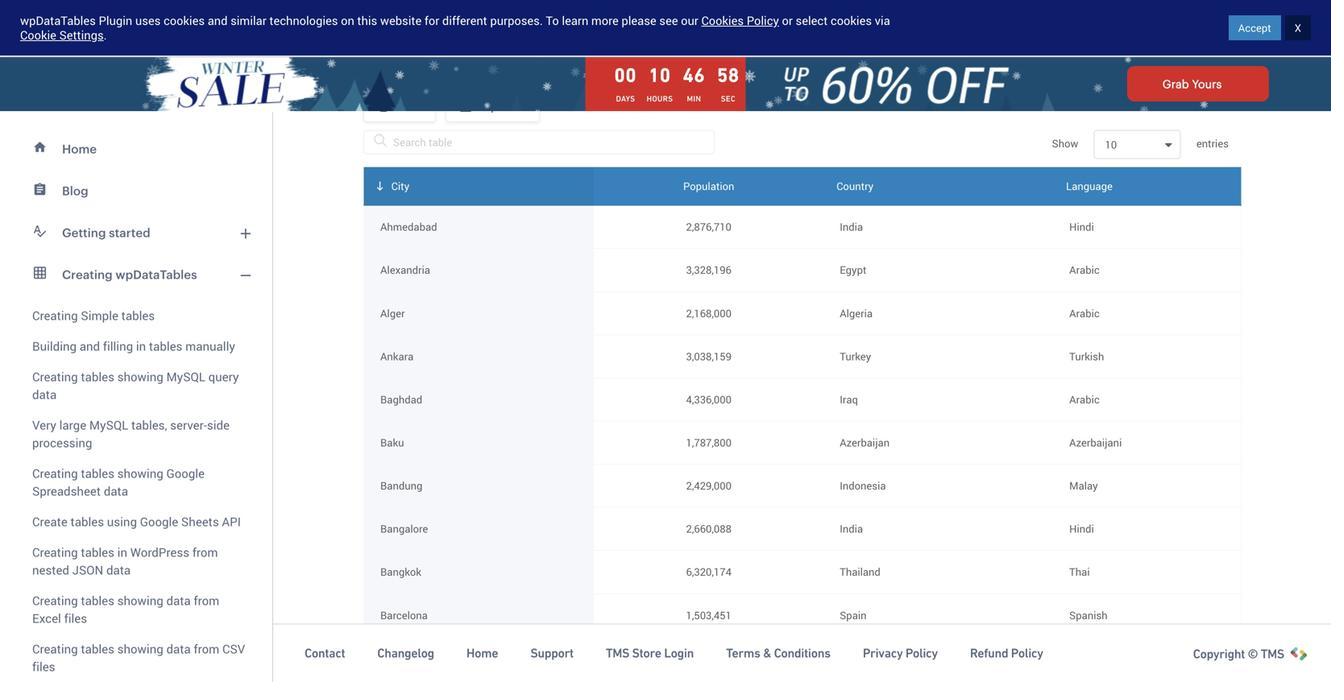 Task type: locate. For each thing, give the bounding box(es) containing it.
1 horizontal spatial create
[[744, 42, 778, 55]]

0 horizontal spatial table
[[448, 42, 476, 55]]

data left csv
[[166, 641, 191, 658]]

0 horizontal spatial query
[[208, 369, 239, 385]]

0 vertical spatial in
[[890, 42, 900, 55]]

1 india from the top
[[840, 220, 863, 234]]

showing down "building and filling in tables manually" link at the left of page
[[117, 369, 163, 385]]

©
[[1248, 647, 1258, 662]]

processing
[[32, 435, 92, 451]]

spoken.
[[494, 10, 537, 23]]

azerbaijani
[[1070, 436, 1122, 450]]

0 horizontal spatial in
[[117, 544, 127, 561]]

the
[[421, 10, 438, 23], [428, 42, 446, 55], [619, 42, 637, 55], [936, 42, 953, 55]]

will
[[453, 0, 471, 7], [767, 0, 785, 7]]

wpdatatables inside 'wpdatatables plugin uses cookies and similar technologies on this website for different purposes. to learn more please see our cookies policy or select cookies via cookie settings .'
[[20, 12, 96, 29]]

1,503,451
[[686, 608, 732, 623]]

mysql right large
[[89, 417, 128, 434]]

data up very
[[32, 386, 57, 403]]

10 up hours
[[649, 64, 671, 86]]

2 will from the left
[[767, 0, 785, 7]]

1 cookies from the left
[[164, 12, 205, 29]]

accept button
[[1229, 15, 1281, 40]]

india up thailand
[[840, 522, 863, 536]]

tables inside "building and filling in tables manually" link
[[149, 338, 182, 355]]

support
[[531, 646, 574, 661]]

1 vertical spatial files
[[32, 659, 55, 675]]

go
[[556, 42, 571, 55]]

0 vertical spatial home
[[62, 142, 97, 156]]

policy up country text box
[[906, 646, 938, 661]]

uses
[[135, 12, 161, 29]]

tables up "building and filling in tables manually" link at the left of page
[[121, 307, 155, 324]]

1 showing from the top
[[117, 369, 163, 385]]

wpdatatables up creating simple tables link
[[116, 268, 197, 282]]

tms left store
[[606, 646, 629, 661]]

google down server-
[[166, 465, 205, 482]]

showing inside creating tables showing mysql query data
[[117, 369, 163, 385]]

google for showing
[[166, 465, 205, 482]]

home link up blog at the top
[[10, 128, 263, 170]]

10 right show
[[1105, 137, 1117, 152]]

0 vertical spatial home link
[[10, 128, 263, 170]]

2 table from the left
[[804, 42, 831, 55]]

0 vertical spatial google
[[166, 465, 205, 482]]

in
[[351, 0, 361, 7]]

46
[[683, 64, 705, 86]]

query left generator
[[956, 42, 988, 55]]

data right the json
[[106, 562, 131, 579]]

india down country
[[840, 220, 863, 234]]

policy right refund
[[1011, 646, 1043, 661]]

arabic
[[1070, 263, 1100, 277], [1070, 306, 1100, 321], [1070, 392, 1100, 407]]

0 horizontal spatial home link
[[10, 128, 263, 170]]

and down tutorial,
[[397, 10, 418, 23]]

tutorial,
[[388, 0, 430, 7]]

creating inside creating tables in wordpress from nested json data
[[32, 544, 78, 561]]

showing down creating tables showing data from excel files link
[[117, 641, 163, 658]]

1 vertical spatial this
[[357, 12, 377, 29]]

arabic for egypt
[[1070, 263, 1100, 277]]

creating up excel at the left
[[32, 593, 78, 609]]

cookies right uses
[[164, 12, 205, 29]]

creating tables showing mysql query data
[[32, 369, 239, 403]]

1 horizontal spatial mysql
[[166, 369, 205, 385]]

country: activate to sort column ascending element
[[824, 167, 1053, 206]]

creating up creating simple tables
[[62, 268, 113, 282]]

0 horizontal spatial wpdatatables
[[20, 12, 96, 29]]

0 horizontal spatial create
[[620, 0, 655, 7]]

conditions
[[774, 646, 831, 661]]

3 arabic from the top
[[1070, 392, 1100, 407]]

create right to
[[744, 42, 778, 55]]

1 vertical spatial mysql
[[89, 417, 128, 434]]

create tables using google sheets api
[[32, 514, 241, 530]]

1 hindi from the top
[[1070, 220, 1094, 234]]

0 vertical spatial create
[[620, 0, 655, 7]]

query down manually
[[208, 369, 239, 385]]

files inside creating tables showing data from excel files
[[64, 610, 87, 627]]

Country text field
[[840, 662, 1037, 683]]

0 vertical spatial arabic
[[1070, 263, 1100, 277]]

1 vertical spatial in
[[136, 338, 146, 355]]

we
[[434, 0, 449, 7]]

creating inside creating tables showing google spreadsheet data
[[32, 465, 78, 482]]

1 vertical spatial home
[[467, 646, 498, 661]]

0 vertical spatial wpdatatables
[[20, 12, 96, 29]]

data inside creating tables showing google spreadsheet data
[[104, 483, 128, 500]]

query
[[956, 42, 988, 55], [208, 369, 239, 385]]

1 horizontal spatial in
[[136, 338, 146, 355]]

hindi down the malay
[[1070, 522, 1094, 536]]

the down we
[[421, 10, 438, 23]]

arabic for algeria
[[1070, 306, 1100, 321]]

2,660,088
[[686, 522, 732, 536]]

1 horizontal spatial table
[[804, 42, 831, 55]]

wpdatatables left .
[[20, 12, 96, 29]]

tables down filling
[[81, 369, 114, 385]]

Search form search field
[[339, 17, 879, 39]]

table down select
[[804, 42, 831, 55]]

0 vertical spatial this
[[364, 0, 384, 7]]

algeria
[[840, 306, 873, 321]]

select
[[796, 12, 828, 29]]

from for creating tables showing data from excel files
[[194, 593, 219, 609]]

started
[[1232, 20, 1270, 36]]

a
[[658, 0, 664, 7]]

1 vertical spatial 10
[[1105, 137, 1117, 152]]

accept
[[1238, 21, 1272, 35]]

will up or
[[767, 0, 785, 7]]

2 vertical spatial in
[[117, 544, 127, 561]]

get started link
[[1166, 9, 1315, 48]]

home link
[[10, 128, 263, 170], [467, 646, 498, 662]]

this up located,
[[364, 0, 384, 7]]

creating for creating tables in wordpress from nested json data
[[32, 544, 78, 561]]

from for creating tables in wordpress from nested json data
[[192, 544, 218, 561]]

in right study
[[890, 42, 900, 55]]

hindi for 2,876,710
[[1070, 220, 1094, 234]]

home up blog at the top
[[62, 142, 97, 156]]

sec
[[721, 94, 736, 104]]

privacy policy
[[863, 646, 938, 661]]

showing for creating tables showing google spreadsheet data
[[117, 465, 163, 482]]

simple
[[81, 307, 118, 324]]

tables down creating simple tables link
[[149, 338, 182, 355]]

create up please
[[620, 0, 655, 7]]

ankara
[[380, 349, 414, 364]]

2 vertical spatial this
[[781, 42, 801, 55]]

in inside creating tables in wordpress from nested json data
[[117, 544, 127, 561]]

1 table from the left
[[448, 42, 476, 55]]

files
[[64, 610, 87, 627], [32, 659, 55, 675]]

tables for creating tables showing data from csv files
[[81, 641, 114, 658]]

0 horizontal spatial cookies
[[164, 12, 205, 29]]

mysql down manually
[[166, 369, 205, 385]]

0 vertical spatial india
[[840, 220, 863, 234]]

language: activate to sort column ascending element
[[1053, 167, 1241, 206]]

showing for creating tables showing mysql query data
[[117, 369, 163, 385]]

wpdatatables - tables and charts manager wordpress plugin image
[[16, 14, 170, 43]]

creating for creating tables showing mysql query data
[[32, 369, 78, 385]]

1 horizontal spatial 10
[[1105, 137, 1117, 152]]

google inside creating tables showing google spreadsheet data
[[166, 465, 205, 482]]

2 hindi from the top
[[1070, 522, 1094, 536]]

populations
[[896, 0, 960, 7]]

0 horizontal spatial will
[[453, 0, 471, 7]]

server-
[[170, 417, 207, 434]]

0 horizontal spatial mysql
[[89, 417, 128, 434]]

store
[[632, 646, 661, 661]]

this right on
[[357, 12, 377, 29]]

google
[[166, 465, 205, 482], [140, 514, 178, 530]]

files right excel at the left
[[64, 610, 87, 627]]

1 horizontal spatial will
[[767, 0, 785, 7]]

tables for creating tables showing google spreadsheet data
[[81, 465, 114, 482]]

the inside the in this tutorial, we will demonstrate how you can create a wpdatatable that will show all cities with populations greater than 1,500,000, the countries where they are located, and the language spoken.
[[421, 10, 438, 23]]

showing for creating tables showing data from csv files
[[117, 641, 163, 658]]

building and filling in tables manually
[[32, 338, 235, 355]]

turkey
[[840, 349, 871, 364]]

tables left using
[[71, 514, 104, 530]]

creating for creating simple tables
[[32, 307, 78, 324]]

show
[[1052, 136, 1081, 151]]

4 showing from the top
[[117, 641, 163, 658]]

creating inside creating tables showing data from csv files
[[32, 641, 78, 658]]

this down or
[[781, 42, 801, 55]]

tables inside create tables using google sheets api link
[[71, 514, 104, 530]]

2 horizontal spatial in
[[890, 42, 900, 55]]

very
[[32, 417, 56, 434]]

creating tables showing google spreadsheet data
[[32, 465, 205, 500]]

0 vertical spatial files
[[64, 610, 87, 627]]

showing down very large mysql tables, server-side processing link
[[117, 465, 163, 482]]

hindi down language
[[1070, 220, 1094, 234]]

in right filling
[[136, 338, 146, 355]]

very large mysql tables, server-side processing
[[32, 417, 230, 451]]

in this tutorial, we will demonstrate how you can create a wpdatatable that will show all cities with populations greater than 1,500,000, the countries where they are located, and the language spoken.
[[351, 0, 1255, 23]]

blog link
[[10, 170, 263, 212]]

from inside creating tables showing data from csv files
[[194, 641, 219, 658]]

alger
[[380, 306, 405, 321]]

3 showing from the top
[[117, 593, 163, 609]]

language
[[1066, 179, 1113, 194]]

thailand
[[840, 565, 881, 580]]

tables up spreadsheet
[[81, 465, 114, 482]]

home link up city text box
[[467, 646, 498, 662]]

changelog
[[377, 646, 434, 661]]

1 vertical spatial query
[[208, 369, 239, 385]]

generator
[[990, 42, 1044, 55]]

country
[[837, 179, 874, 194]]

2 vertical spatial arabic
[[1070, 392, 1100, 407]]

wpdatatables
[[20, 12, 96, 29], [116, 268, 197, 282]]

From number field
[[610, 646, 808, 675]]

from inside creating tables showing data from excel files
[[194, 593, 219, 609]]

1 vertical spatial create
[[744, 42, 778, 55]]

and left filling
[[80, 338, 100, 355]]

the left steps
[[619, 42, 637, 55]]

barcelona
[[380, 608, 428, 623]]

tables inside creating tables showing data from csv files
[[81, 641, 114, 658]]

creating inside creating tables showing data from excel files
[[32, 593, 78, 609]]

they
[[1210, 0, 1234, 7]]

2 horizontal spatial policy
[[1011, 646, 1043, 661]]

files inside creating tables showing data from csv files
[[32, 659, 55, 675]]

terms
[[726, 646, 760, 661]]

files down excel at the left
[[32, 659, 55, 675]]

building
[[32, 338, 77, 355]]

0 horizontal spatial files
[[32, 659, 55, 675]]

first,
[[479, 42, 503, 55]]

showing inside creating tables showing data from csv files
[[117, 641, 163, 658]]

showing inside creating tables showing data from excel files
[[117, 593, 163, 609]]

tables inside creating tables showing mysql query data
[[81, 369, 114, 385]]

and left study
[[834, 42, 854, 55]]

creating for creating tables showing google spreadsheet data
[[32, 465, 78, 482]]

tables for create tables using google sheets api
[[71, 514, 104, 530]]

then
[[529, 42, 554, 55]]

1 horizontal spatial query
[[956, 42, 988, 55]]

tables down creating tables showing data from excel files
[[81, 641, 114, 658]]

filling
[[103, 338, 133, 355]]

1 horizontal spatial cookies
[[831, 12, 872, 29]]

create
[[32, 514, 68, 530]]

table down 'different'
[[448, 42, 476, 55]]

showing down creating tables in wordpress from nested json data link
[[117, 593, 163, 609]]

data down 'wordpress'
[[166, 593, 191, 609]]

data inside creating tables showing mysql query data
[[32, 386, 57, 403]]

creating up the nested
[[32, 544, 78, 561]]

home up city text box
[[467, 646, 498, 661]]

india for 2,876,710
[[840, 220, 863, 234]]

creating up "building"
[[32, 307, 78, 324]]

tables,
[[131, 417, 167, 434]]

thai
[[1070, 565, 1090, 580]]

policy for privacy policy
[[906, 646, 938, 661]]

using
[[107, 514, 137, 530]]

study
[[857, 42, 887, 55]]

google up 'wordpress'
[[140, 514, 178, 530]]

via
[[875, 12, 890, 29]]

2 arabic from the top
[[1070, 306, 1100, 321]]

2 cookies from the left
[[831, 12, 872, 29]]

tables inside creating tables showing google spreadsheet data
[[81, 465, 114, 482]]

2 vertical spatial from
[[194, 641, 219, 658]]

0 vertical spatial mysql
[[166, 369, 205, 385]]

tables inside creating tables showing data from excel files
[[81, 593, 114, 609]]

tables up the json
[[81, 544, 114, 561]]

1 vertical spatial from
[[194, 593, 219, 609]]

0 vertical spatial hindi
[[1070, 220, 1094, 234]]

1 horizontal spatial wpdatatables
[[116, 268, 197, 282]]

will up language
[[453, 0, 471, 7]]

steps
[[640, 42, 669, 55]]

0 vertical spatial from
[[192, 544, 218, 561]]

0 vertical spatial 10
[[649, 64, 671, 86]]

large
[[59, 417, 86, 434]]

1 vertical spatial home link
[[467, 646, 498, 662]]

tables down the json
[[81, 593, 114, 609]]

1 horizontal spatial policy
[[906, 646, 938, 661]]

policy left or
[[747, 12, 779, 29]]

creating up spreadsheet
[[32, 465, 78, 482]]

files for creating tables showing data from csv files
[[32, 659, 55, 675]]

in down using
[[117, 544, 127, 561]]

creating for creating wpdatatables
[[62, 268, 113, 282]]

1 horizontal spatial home link
[[467, 646, 498, 662]]

1 arabic from the top
[[1070, 263, 1100, 277]]

and left similar
[[208, 12, 228, 29]]

0 horizontal spatial 10
[[649, 64, 671, 86]]

0 horizontal spatial policy
[[747, 12, 779, 29]]

necessary
[[672, 42, 727, 55]]

data up using
[[104, 483, 128, 500]]

creating down "building"
[[32, 369, 78, 385]]

show
[[789, 0, 817, 7]]

00
[[614, 64, 637, 86]]

entries
[[1194, 136, 1229, 151]]

tables inside creating tables in wordpress from nested json data
[[81, 544, 114, 561]]

creating down excel at the left
[[32, 641, 78, 658]]

cookies down the 'all cities'
[[831, 12, 872, 29]]

cookies
[[701, 12, 744, 29]]

from inside creating tables in wordpress from nested json data
[[192, 544, 218, 561]]

1 vertical spatial google
[[140, 514, 178, 530]]

1 vertical spatial hindi
[[1070, 522, 1094, 536]]

create inside the in this tutorial, we will demonstrate how you can create a wpdatatable that will show all cities with populations greater than 1,500,000, the countries where they are located, and the language spoken.
[[620, 0, 655, 7]]

to
[[546, 12, 559, 29]]

export
[[479, 98, 512, 114]]

creating tables showing mysql query data link
[[10, 362, 263, 410]]

data
[[32, 386, 57, 403], [104, 483, 128, 500], [106, 562, 131, 579], [166, 593, 191, 609], [166, 641, 191, 658]]

creating inside creating tables showing mysql query data
[[32, 369, 78, 385]]

baghdad
[[380, 392, 422, 407]]

baku
[[380, 436, 404, 450]]

tms right ©
[[1261, 647, 1285, 662]]

1 vertical spatial arabic
[[1070, 306, 1100, 321]]

2 showing from the top
[[117, 465, 163, 482]]

2 india from the top
[[840, 522, 863, 536]]

1 horizontal spatial files
[[64, 610, 87, 627]]

and
[[397, 10, 418, 23], [208, 12, 228, 29], [506, 42, 526, 55], [834, 42, 854, 55], [80, 338, 100, 355]]

in
[[890, 42, 900, 55], [136, 338, 146, 355], [117, 544, 127, 561]]

1 vertical spatial india
[[840, 522, 863, 536]]

mysql inside creating tables showing mysql query data
[[166, 369, 205, 385]]

showing inside creating tables showing google spreadsheet data
[[117, 465, 163, 482]]



Task type: vqa. For each thing, say whether or not it's contained in the screenshot.
8
no



Task type: describe. For each thing, give the bounding box(es) containing it.
similar
[[231, 12, 267, 29]]

and inside 'wpdatatables plugin uses cookies and similar technologies on this website for different purposes. to learn more please see our cookies policy or select cookies via cookie settings .'
[[208, 12, 228, 29]]

min
[[687, 94, 701, 104]]

are
[[1237, 0, 1255, 7]]

3,328,196
[[686, 263, 732, 277]]

with
[[869, 0, 892, 7]]

policy inside 'wpdatatables plugin uses cookies and similar technologies on this website for different purposes. to learn more please see our cookies policy or select cookies via cookie settings .'
[[747, 12, 779, 29]]

changelog link
[[377, 646, 434, 662]]

where
[[1173, 0, 1207, 7]]

getting
[[62, 226, 106, 240]]

the right the detail
[[936, 42, 953, 55]]

examine
[[379, 42, 425, 55]]

creating for creating tables showing data from excel files
[[32, 593, 78, 609]]

refund
[[970, 646, 1008, 661]]

google for using
[[140, 514, 178, 530]]

login
[[664, 646, 694, 661]]

see
[[659, 12, 678, 29]]

&
[[763, 646, 771, 661]]

creating tables in wordpress from nested json data link
[[10, 538, 263, 586]]

Search table search field
[[363, 130, 715, 154]]

data inside creating tables in wordpress from nested json data
[[106, 562, 131, 579]]

and left then
[[506, 42, 526, 55]]

can
[[597, 0, 617, 7]]

tables for creating tables showing mysql query data
[[81, 369, 114, 385]]

building and filling in tables manually link
[[10, 331, 263, 362]]

58
[[717, 64, 740, 86]]

nested
[[32, 562, 69, 579]]

city: activate to sort column descending element
[[364, 167, 594, 206]]

print button
[[363, 90, 436, 122]]

policy for refund policy
[[1011, 646, 1043, 661]]

creating tables in wordpress from nested json data
[[32, 544, 218, 579]]

creating tables showing data from excel files link
[[10, 586, 263, 634]]

days
[[616, 94, 635, 104]]

x button
[[1285, 15, 1311, 40]]

tables inside creating simple tables link
[[121, 307, 155, 324]]

from for creating tables showing data from csv files
[[194, 641, 219, 658]]

website
[[380, 12, 422, 29]]

0 horizontal spatial home
[[62, 142, 97, 156]]

creating tables showing data from excel files
[[32, 593, 219, 627]]

this inside the in this tutorial, we will demonstrate how you can create a wpdatatable that will show all cities with populations greater than 1,500,000, the countries where they are located, and the language spoken.
[[364, 0, 384, 7]]

create tables using google sheets api link
[[10, 507, 263, 538]]

creating for creating tables showing data from csv files
[[32, 641, 78, 658]]

all cities
[[821, 0, 866, 7]]

City text field
[[380, 662, 578, 683]]

2,876,710
[[686, 220, 732, 234]]

0 horizontal spatial tms
[[606, 646, 629, 661]]

bangkok
[[380, 565, 421, 580]]

privacy
[[863, 646, 903, 661]]

egypt
[[840, 263, 867, 277]]

csv
[[222, 641, 245, 658]]

3,038,159
[[686, 349, 732, 364]]

on
[[341, 12, 354, 29]]

wordpress
[[130, 544, 189, 561]]

creating tables showing google spreadsheet data link
[[10, 459, 263, 507]]

data inside creating tables showing data from csv files
[[166, 641, 191, 658]]

wpdatatable that
[[668, 0, 763, 7]]

arabic for iraq
[[1070, 392, 1100, 407]]

contact link
[[305, 646, 345, 662]]

print
[[396, 98, 421, 114]]

tms store login
[[606, 646, 694, 661]]

10 button
[[1105, 131, 1170, 158]]

purposes.
[[490, 12, 543, 29]]

creating tables showing data from csv files link
[[10, 634, 263, 683]]

grab
[[1163, 77, 1189, 90]]

and inside the in this tutorial, we will demonstrate how you can create a wpdatatable that will show all cities with populations greater than 1,500,000, the countries where they are located, and the language spoken.
[[397, 10, 418, 23]]

1 horizontal spatial tms
[[1261, 647, 1285, 662]]

started
[[109, 226, 150, 240]]

refund policy
[[970, 646, 1043, 661]]

copyright
[[1193, 647, 1245, 662]]

settings
[[59, 27, 104, 43]]

query inside creating tables showing mysql query data
[[208, 369, 239, 385]]

export button
[[446, 90, 540, 122]]

or
[[782, 12, 793, 29]]

10 inside button
[[1105, 137, 1117, 152]]

.
[[104, 27, 107, 43]]

bangalore
[[380, 522, 428, 536]]

language
[[441, 10, 492, 23]]

alexandria
[[380, 263, 430, 277]]

the down for
[[428, 42, 446, 55]]

data inside creating tables showing data from excel files
[[166, 593, 191, 609]]

side
[[207, 417, 230, 434]]

tms store login link
[[606, 646, 694, 662]]

showing for creating tables showing data from excel files
[[117, 593, 163, 609]]

1 horizontal spatial home
[[467, 646, 498, 661]]

getting started link
[[10, 212, 263, 254]]

than
[[1007, 0, 1031, 7]]

cookies policy link
[[701, 12, 779, 29]]

please
[[622, 12, 657, 29]]

hindi for 2,660,088
[[1070, 522, 1094, 536]]

our
[[681, 12, 699, 29]]

tables for creating tables showing data from excel files
[[81, 593, 114, 609]]

this inside 'wpdatatables plugin uses cookies and similar technologies on this website for different purposes. to learn more please see our cookies policy or select cookies via cookie settings .'
[[357, 12, 377, 29]]

1 will from the left
[[453, 0, 471, 7]]

grab yours
[[1163, 77, 1222, 90]]

1,787,800
[[686, 436, 732, 450]]

0 vertical spatial query
[[956, 42, 988, 55]]

detail
[[902, 42, 933, 55]]

malay
[[1070, 479, 1098, 493]]

demonstrate
[[475, 0, 544, 7]]

getting started
[[62, 226, 150, 240]]

population: activate to sort column ascending element
[[594, 167, 824, 206]]

cookie settings button
[[20, 27, 104, 43]]

located,
[[351, 10, 395, 23]]

files for creating tables showing data from excel files
[[64, 610, 87, 627]]

contact
[[305, 646, 345, 661]]

to
[[730, 42, 741, 55]]

api
[[222, 514, 241, 530]]

you
[[574, 0, 593, 7]]

for
[[425, 12, 439, 29]]

india for 2,660,088
[[840, 522, 863, 536]]

1 vertical spatial wpdatatables
[[116, 268, 197, 282]]

tables for creating tables in wordpress from nested json data
[[81, 544, 114, 561]]

elements.
[[1047, 42, 1100, 55]]

mysql inside "very large mysql tables, server-side processing"
[[89, 417, 128, 434]]

and inside "building and filling in tables manually" link
[[80, 338, 100, 355]]

azerbaijan
[[840, 436, 890, 450]]

2,429,000
[[686, 479, 732, 493]]

manually
[[185, 338, 235, 355]]

spain
[[840, 608, 867, 623]]



